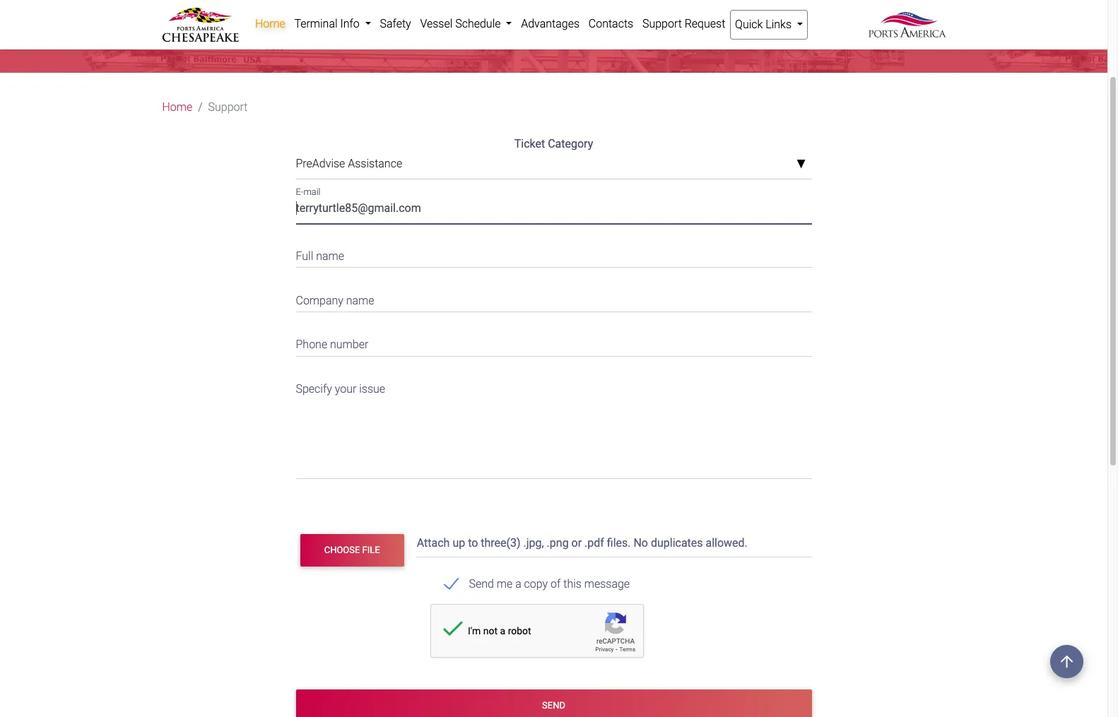 Task type: vqa. For each thing, say whether or not it's contained in the screenshot.
foot
no



Task type: locate. For each thing, give the bounding box(es) containing it.
support
[[643, 17, 682, 30], [208, 101, 248, 114]]

0 vertical spatial home
[[255, 17, 285, 30]]

issue
[[359, 383, 385, 396]]

request
[[685, 17, 726, 30]]

1 horizontal spatial name
[[346, 294, 374, 307]]

category
[[548, 137, 593, 151]]

ticket
[[515, 137, 545, 151]]

vessel
[[420, 17, 453, 30]]

advantages link
[[517, 10, 584, 38]]

preadvise
[[296, 157, 345, 171]]

terminal
[[294, 17, 338, 30]]

name
[[316, 250, 344, 263], [346, 294, 374, 307]]

0 horizontal spatial home
[[162, 101, 193, 114]]

0 vertical spatial name
[[316, 250, 344, 263]]

preadvise assistance
[[296, 157, 402, 171]]

specify your issue
[[296, 383, 385, 396]]

1 vertical spatial support
[[208, 101, 248, 114]]

company
[[296, 294, 344, 307]]

this
[[564, 577, 582, 591]]

name right full
[[316, 250, 344, 263]]

links
[[766, 18, 792, 31]]

0 vertical spatial support
[[643, 17, 682, 30]]

Phone number text field
[[296, 330, 812, 357]]

0 vertical spatial home link
[[251, 10, 290, 38]]

Specify your issue text field
[[296, 374, 812, 479]]

go to top image
[[1051, 646, 1084, 679]]

0 horizontal spatial name
[[316, 250, 344, 263]]

1 vertical spatial name
[[346, 294, 374, 307]]

0 horizontal spatial home link
[[162, 99, 193, 116]]

0 horizontal spatial support
[[208, 101, 248, 114]]

vessel schedule
[[420, 17, 504, 30]]

name right company
[[346, 294, 374, 307]]

support inside "support request" link
[[643, 17, 682, 30]]

1 horizontal spatial support
[[643, 17, 682, 30]]

home
[[255, 17, 285, 30], [162, 101, 193, 114]]

message
[[585, 577, 630, 591]]

home link
[[251, 10, 290, 38], [162, 99, 193, 116]]

name for full name
[[316, 250, 344, 263]]

1 vertical spatial home link
[[162, 99, 193, 116]]

safety
[[380, 17, 411, 30]]

quick
[[736, 18, 763, 31]]

1 vertical spatial home
[[162, 101, 193, 114]]

1 horizontal spatial home
[[255, 17, 285, 30]]

e-
[[296, 186, 304, 197]]

advantages
[[521, 17, 580, 30]]



Task type: describe. For each thing, give the bounding box(es) containing it.
▼
[[797, 159, 806, 170]]

choose
[[324, 545, 360, 556]]

safety link
[[376, 10, 416, 38]]

choose file
[[324, 545, 380, 556]]

mail
[[304, 186, 321, 197]]

support request link
[[638, 10, 730, 38]]

of
[[551, 577, 561, 591]]

Full name text field
[[296, 241, 812, 268]]

support request
[[643, 17, 726, 30]]

terminal info
[[294, 17, 363, 30]]

phone
[[296, 338, 328, 352]]

e-mail
[[296, 186, 321, 197]]

Company name text field
[[296, 285, 812, 313]]

send button
[[296, 690, 812, 718]]

name for company name
[[346, 294, 374, 307]]

full
[[296, 250, 313, 263]]

contacts
[[589, 17, 634, 30]]

a
[[516, 577, 522, 591]]

assistance
[[348, 157, 402, 171]]

copy
[[524, 577, 548, 591]]

vessel schedule link
[[416, 10, 517, 38]]

schedule
[[456, 17, 501, 30]]

file
[[362, 545, 380, 556]]

specify
[[296, 383, 332, 396]]

info
[[340, 17, 360, 30]]

your
[[335, 383, 357, 396]]

Attach up to three(3) .jpg, .png or .pdf files. No duplicates allowed. text field
[[416, 530, 815, 558]]

1 horizontal spatial home link
[[251, 10, 290, 38]]

ticket category
[[515, 137, 593, 151]]

send
[[469, 577, 494, 591]]

support for support request
[[643, 17, 682, 30]]

send
[[542, 701, 566, 711]]

me
[[497, 577, 513, 591]]

number
[[330, 338, 369, 352]]

phone number
[[296, 338, 369, 352]]

full name
[[296, 250, 344, 263]]

company name
[[296, 294, 374, 307]]

quick links
[[736, 18, 795, 31]]

send me a copy of this message
[[469, 577, 630, 591]]

quick links link
[[730, 10, 809, 40]]

E-mail email field
[[296, 197, 812, 224]]

contacts link
[[584, 10, 638, 38]]

support for support
[[208, 101, 248, 114]]

terminal info link
[[290, 10, 376, 38]]



